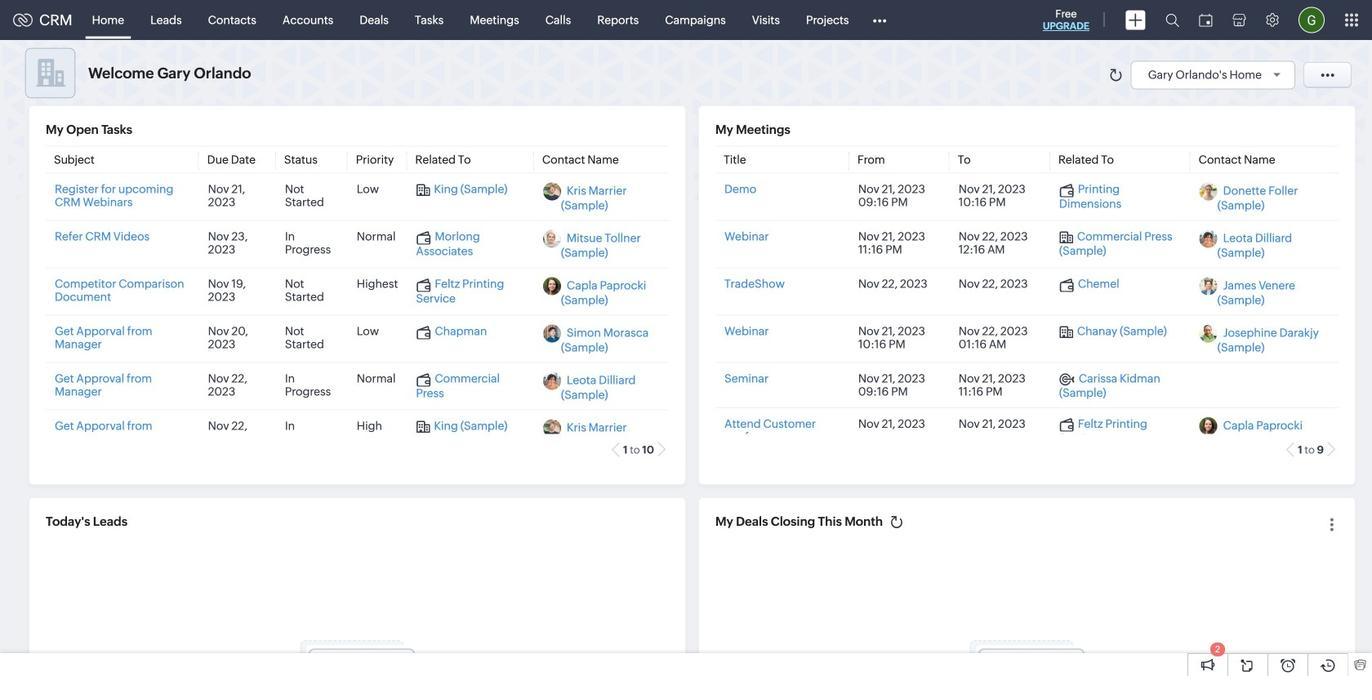 Task type: describe. For each thing, give the bounding box(es) containing it.
search image
[[1166, 13, 1180, 27]]

Other Modules field
[[862, 7, 897, 33]]

profile element
[[1289, 0, 1335, 40]]

create menu image
[[1126, 10, 1146, 30]]



Task type: vqa. For each thing, say whether or not it's contained in the screenshot.
NOTES to the left
no



Task type: locate. For each thing, give the bounding box(es) containing it.
create menu element
[[1116, 0, 1156, 40]]

calendar image
[[1199, 13, 1213, 27]]

profile image
[[1299, 7, 1325, 33]]

logo image
[[13, 13, 33, 27]]

search element
[[1156, 0, 1189, 40]]



